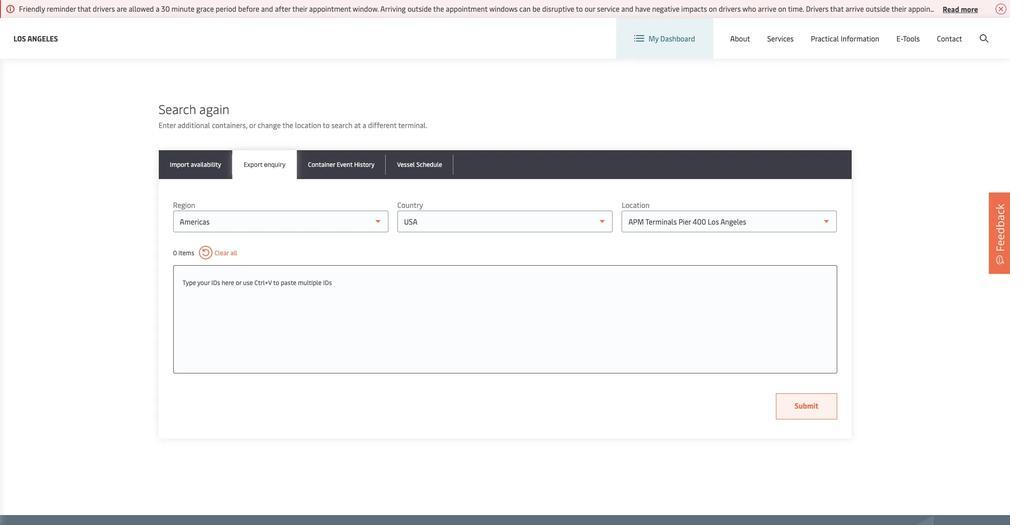 Task type: locate. For each thing, give the bounding box(es) containing it.
0 horizontal spatial that
[[78, 4, 91, 14]]

or left about
[[722, 37, 728, 47]]

1 horizontal spatial drivers
[[719, 4, 741, 14]]

0 horizontal spatial as
[[408, 37, 415, 47]]

the right for
[[670, 37, 681, 47]]

a inside search again enter additional containers, or change the location to search at a different terminal.
[[363, 120, 366, 130]]

location
[[295, 120, 321, 130]]

arrive
[[758, 4, 777, 14], [846, 4, 864, 14]]

that right drivers
[[831, 4, 844, 14]]

contact button
[[938, 18, 963, 59]]

drivers
[[93, 4, 115, 14], [719, 4, 741, 14]]

on
[[709, 4, 717, 14], [779, 4, 787, 14]]

2 be from the left
[[992, 4, 1000, 14]]

my dashboard button
[[635, 18, 696, 59]]

information
[[841, 33, 880, 43]]

accurate
[[417, 37, 445, 47]]

be
[[533, 4, 541, 14], [992, 4, 1000, 14]]

or left change
[[249, 120, 256, 130]]

drivers left who
[[719, 4, 741, 14]]

1 vertical spatial information
[[181, 49, 220, 59]]

practical information
[[811, 33, 880, 43]]

information down care
[[181, 49, 220, 59]]

have
[[636, 4, 651, 14]]

and
[[261, 4, 273, 14], [622, 4, 634, 14], [326, 37, 338, 47]]

2 horizontal spatial or
[[722, 37, 728, 47]]

0 horizontal spatial on
[[709, 4, 717, 14]]

switch
[[757, 26, 778, 36]]

and left after
[[261, 4, 273, 14]]

of
[[777, 37, 784, 47]]

3 16:00 from the left
[[756, 5, 772, 13]]

login / create account
[[921, 26, 994, 36]]

disruptive
[[542, 4, 575, 14]]

1 on from the left
[[709, 4, 717, 14]]

2 on from the left
[[779, 4, 787, 14]]

1 horizontal spatial their
[[892, 4, 907, 14]]

1 horizontal spatial that
[[831, 4, 844, 14]]

clear
[[215, 248, 229, 257]]

0 horizontal spatial their
[[293, 4, 308, 14]]

16:00 up switch
[[756, 5, 772, 13]]

to left search
[[323, 120, 330, 130]]

can
[[520, 4, 531, 14]]

vessel schedule
[[397, 160, 442, 169]]

our
[[585, 4, 596, 14]]

2 ids from the left
[[323, 279, 332, 287]]

read more
[[943, 4, 979, 14]]

1 horizontal spatial a
[[363, 120, 366, 130]]

tab list containing import availability
[[159, 150, 852, 179]]

switch location
[[757, 26, 808, 36]]

0 vertical spatial location
[[780, 26, 808, 36]]

0 horizontal spatial outside
[[408, 4, 432, 14]]

negative
[[653, 4, 680, 14]]

after
[[275, 4, 291, 14]]

the right change
[[283, 120, 293, 130]]

to inside search again enter additional containers, or change the location to search at a different terminal.
[[323, 120, 330, 130]]

and left have
[[622, 4, 634, 14]]

0
[[173, 248, 177, 257]]

to
[[576, 4, 583, 14], [261, 37, 268, 47], [323, 120, 330, 130], [273, 279, 279, 287]]

ids
[[212, 279, 220, 287], [323, 279, 332, 287]]

type your ids here or use ctrl+v to paste multiple ids
[[183, 279, 332, 287]]

the inside search again enter additional containers, or change the location to search at a different terminal.
[[283, 120, 293, 130]]

2 arrive from the left
[[846, 4, 864, 14]]

0 horizontal spatial 16:00
[[655, 5, 671, 13]]

feedback
[[993, 204, 1008, 252]]

0 vertical spatial a
[[156, 4, 160, 14]]

does
[[535, 37, 550, 47]]

16:00 right have
[[655, 5, 671, 13]]

0 horizontal spatial information
[[181, 49, 220, 59]]

import
[[170, 160, 189, 169]]

1 horizontal spatial 16:00
[[704, 5, 721, 13]]

be left tur
[[992, 4, 1000, 14]]

availability
[[191, 160, 221, 169]]

0 horizontal spatial be
[[533, 4, 541, 14]]

2 outside from the left
[[866, 4, 890, 14]]

1 horizontal spatial outside
[[866, 4, 890, 14]]

appointment up login in the top of the page
[[909, 4, 951, 14]]

16:00 up correctness
[[704, 5, 721, 13]]

vessel
[[397, 160, 415, 169]]

1 16:00 from the left
[[655, 5, 671, 13]]

e-
[[897, 33, 903, 43]]

16:00
[[655, 5, 671, 13], [704, 5, 721, 13], [756, 5, 772, 13]]

outside right arriving
[[408, 4, 432, 14]]

2 horizontal spatial appointment
[[909, 4, 951, 14]]

2 16:00 from the left
[[704, 5, 721, 13]]

export еnquiry
[[244, 160, 286, 169]]

ids right your
[[212, 279, 220, 287]]

be right "can"
[[533, 4, 541, 14]]

1 ids from the left
[[212, 279, 220, 287]]

the up accurate
[[434, 4, 444, 14]]

allowed
[[129, 4, 154, 14]]

information
[[361, 37, 399, 47], [181, 49, 220, 59]]

1 horizontal spatial arrive
[[846, 4, 864, 14]]

0 horizontal spatial drivers
[[93, 4, 115, 14]]

that
[[78, 4, 91, 14], [831, 4, 844, 14]]

a right at
[[363, 120, 366, 130]]

service
[[597, 4, 620, 14]]

0 horizontal spatial ids
[[212, 279, 220, 287]]

a left 30
[[156, 4, 160, 14]]

ids right 'multiple' at the bottom left of the page
[[323, 279, 332, 287]]

0 horizontal spatial location
[[622, 200, 650, 210]]

not
[[552, 37, 563, 47]]

possible.
[[455, 37, 483, 47]]

use
[[243, 279, 253, 287]]

at
[[354, 120, 361, 130]]

1 vertical spatial location
[[622, 200, 650, 210]]

1 vertical spatial or
[[249, 120, 256, 130]]

tur
[[1002, 4, 1011, 14]]

30
[[161, 4, 170, 14]]

1 appointment from the left
[[309, 4, 351, 14]]

been
[[224, 37, 240, 47]]

2 horizontal spatial 16:00
[[756, 5, 772, 13]]

0 horizontal spatial and
[[261, 4, 273, 14]]

container event history
[[308, 160, 375, 169]]

arrive right who
[[758, 4, 777, 14]]

2 horizontal spatial and
[[622, 4, 634, 14]]

different
[[368, 120, 397, 130]]

1 horizontal spatial ids
[[323, 279, 332, 287]]

container
[[308, 160, 335, 169]]

their up 'e-'
[[892, 4, 907, 14]]

1 horizontal spatial appointment
[[446, 4, 488, 14]]

to right 'taken'
[[261, 37, 268, 47]]

or inside search again enter additional containers, or change the location to search at a different terminal.
[[249, 120, 256, 130]]

apm
[[485, 37, 500, 47]]

create
[[944, 26, 965, 36]]

0 horizontal spatial a
[[156, 4, 160, 14]]

0 horizontal spatial arrive
[[758, 4, 777, 14]]

None text field
[[183, 275, 828, 291]]

a
[[156, 4, 160, 14], [363, 120, 366, 130]]

/
[[940, 26, 943, 36]]

angeles
[[27, 33, 58, 43]]

tab list
[[159, 150, 852, 179]]

e-tools
[[897, 33, 920, 43]]

account
[[967, 26, 994, 36]]

on right 'impacts'
[[709, 4, 717, 14]]

1 horizontal spatial on
[[779, 4, 787, 14]]

on left time.
[[779, 4, 787, 14]]

has
[[211, 37, 222, 47]]

outside up menu
[[866, 4, 890, 14]]

as right accurate
[[446, 37, 454, 47]]

that right reminder
[[78, 4, 91, 14]]

1 horizontal spatial or
[[249, 120, 256, 130]]

1 vertical spatial a
[[363, 120, 366, 130]]

grace
[[196, 4, 214, 14]]

ctrl+v
[[255, 279, 272, 287]]

or
[[722, 37, 728, 47], [249, 120, 256, 130], [236, 279, 242, 287]]

arrive up global menu
[[846, 4, 864, 14]]

or left use
[[236, 279, 242, 287]]

2 their from the left
[[892, 4, 907, 14]]

container event history button
[[297, 150, 386, 179]]

1 as from the left
[[408, 37, 415, 47]]

1 horizontal spatial be
[[992, 4, 1000, 14]]

1 horizontal spatial information
[[361, 37, 399, 47]]

practical
[[811, 33, 839, 43]]

2 vertical spatial or
[[236, 279, 242, 287]]

appointment left window. at top left
[[309, 4, 351, 14]]

contact
[[938, 33, 963, 43]]

their right after
[[293, 4, 308, 14]]

terminals
[[502, 37, 533, 47]]

and left vessel
[[326, 37, 338, 47]]

0 vertical spatial or
[[722, 37, 728, 47]]

1 their from the left
[[293, 4, 308, 14]]

appointment up possible.
[[446, 4, 488, 14]]

region
[[173, 200, 195, 210]]

los angeles
[[14, 33, 58, 43]]

as right the is on the left of the page
[[408, 37, 415, 47]]

drivers left are
[[93, 4, 115, 14]]

ensure
[[270, 37, 292, 47]]

the right of
[[786, 37, 796, 47]]

additional
[[178, 120, 210, 130]]

1 horizontal spatial as
[[446, 37, 454, 47]]

information left the is on the left of the page
[[361, 37, 399, 47]]

1 horizontal spatial and
[[326, 37, 338, 47]]

0 horizontal spatial appointment
[[309, 4, 351, 14]]

arriving
[[381, 4, 406, 14]]



Task type: describe. For each thing, give the bounding box(es) containing it.
all
[[230, 248, 237, 257]]

window.
[[353, 4, 379, 14]]

my
[[649, 33, 659, 43]]

los angeles link
[[14, 33, 58, 44]]

3 appointment from the left
[[909, 4, 951, 14]]

read more button
[[943, 3, 979, 14]]

search again enter additional containers, or change the location to search at a different terminal.
[[159, 100, 428, 130]]

0 vertical spatial information
[[361, 37, 399, 47]]

is
[[401, 37, 406, 47]]

taken
[[242, 37, 260, 47]]

are
[[117, 4, 127, 14]]

2 as from the left
[[446, 37, 454, 47]]

global
[[837, 26, 857, 36]]

minute
[[172, 4, 195, 14]]

drivers
[[806, 4, 829, 14]]

export еnquiry button
[[233, 150, 297, 179]]

to left our
[[576, 4, 583, 14]]

for
[[659, 37, 668, 47]]

import availability button
[[159, 150, 233, 179]]

login
[[921, 26, 938, 36]]

event
[[337, 160, 353, 169]]

practical information button
[[811, 18, 880, 59]]

any
[[620, 37, 632, 47]]

dashboard
[[661, 33, 696, 43]]

global menu
[[837, 26, 878, 36]]

clear all button
[[199, 246, 237, 260]]

services button
[[768, 18, 794, 59]]

window
[[952, 4, 977, 14]]

terminal.
[[398, 120, 428, 130]]

who
[[743, 4, 757, 14]]

period
[[216, 4, 237, 14]]

1 drivers from the left
[[93, 4, 115, 14]]

items
[[179, 248, 194, 257]]

to left paste
[[273, 279, 279, 287]]

multiple
[[298, 279, 322, 287]]

and inside due care has been taken to ensure container and vessel information is as accurate as possible. apm terminals does not however assume any liability for the correctness or completeness of the information provided.
[[326, 37, 338, 47]]

history
[[354, 160, 375, 169]]

1 horizontal spatial location
[[780, 26, 808, 36]]

enter
[[159, 120, 176, 130]]

care
[[196, 37, 209, 47]]

2 appointment from the left
[[446, 4, 488, 14]]

los
[[14, 33, 26, 43]]

hamburg sud image
[[228, 0, 244, 10]]

еnquiry
[[264, 160, 286, 169]]

before
[[238, 4, 260, 14]]

read
[[943, 4, 960, 14]]

provided.
[[221, 49, 251, 59]]

login / create account link
[[904, 18, 994, 45]]

liability
[[633, 37, 657, 47]]

feedback button
[[989, 193, 1011, 274]]

search
[[159, 100, 196, 117]]

paste
[[281, 279, 297, 287]]

about
[[731, 33, 751, 43]]

due
[[181, 37, 194, 47]]

0 horizontal spatial or
[[236, 279, 242, 287]]

due care has been taken to ensure container and vessel information is as accurate as possible. apm terminals does not however assume any liability for the correctness or completeness of the information provided.
[[181, 37, 796, 59]]

1 be from the left
[[533, 4, 541, 14]]

however
[[565, 37, 592, 47]]

impacts
[[682, 4, 707, 14]]

1 arrive from the left
[[758, 4, 777, 14]]

country
[[398, 200, 423, 210]]

search
[[332, 120, 353, 130]]

submit button
[[777, 394, 838, 420]]

about button
[[731, 18, 751, 59]]

correctness
[[682, 37, 720, 47]]

will
[[979, 4, 990, 14]]

menu
[[859, 26, 878, 36]]

switch location button
[[742, 26, 808, 36]]

your
[[197, 279, 210, 287]]

time.
[[788, 4, 805, 14]]

2 that from the left
[[831, 4, 844, 14]]

schedule
[[417, 160, 442, 169]]

services
[[768, 33, 794, 43]]

0 items
[[173, 248, 194, 257]]

close alert image
[[996, 4, 1007, 14]]

friendly
[[19, 4, 45, 14]]

1 that from the left
[[78, 4, 91, 14]]

e-tools button
[[897, 18, 920, 59]]

change
[[258, 120, 281, 130]]

2 drivers from the left
[[719, 4, 741, 14]]

vessel schedule button
[[386, 150, 454, 179]]

or inside due care has been taken to ensure container and vessel information is as accurate as possible. apm terminals does not however assume any liability for the correctness or completeness of the information provided.
[[722, 37, 728, 47]]

to inside due care has been taken to ensure container and vessel information is as accurate as possible. apm terminals does not however assume any liability for the correctness or completeness of the information provided.
[[261, 37, 268, 47]]

containers,
[[212, 120, 248, 130]]

windows
[[490, 4, 518, 14]]

import availability
[[170, 160, 221, 169]]

1 outside from the left
[[408, 4, 432, 14]]

completeness
[[730, 37, 775, 47]]



Task type: vqa. For each thing, say whether or not it's contained in the screenshot.
(Apis)
no



